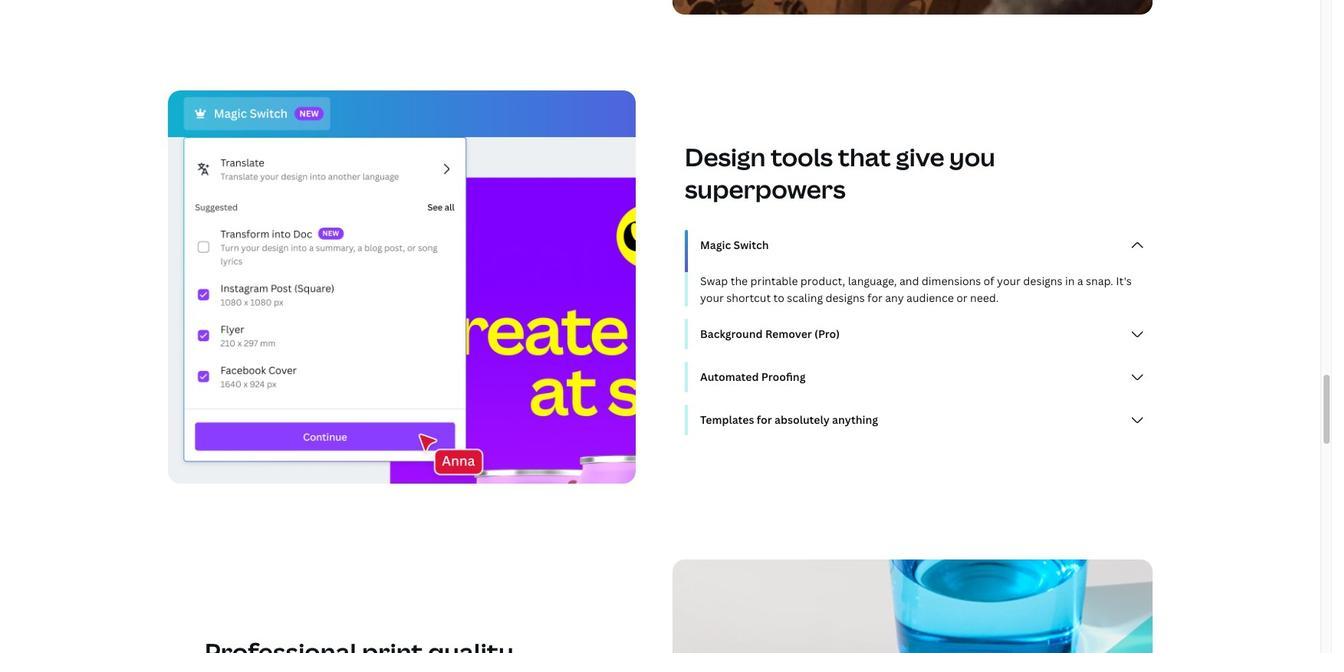 Task type: describe. For each thing, give the bounding box(es) containing it.
printable
[[750, 274, 798, 288]]

or
[[956, 291, 968, 305]]

design tools that give you superpowers
[[685, 140, 995, 206]]

scaling
[[787, 291, 823, 305]]

tools
[[771, 140, 833, 173]]

background remover (pro)
[[700, 327, 840, 341]]

dimensions
[[922, 274, 981, 288]]

need.
[[970, 291, 999, 305]]

switch
[[734, 238, 769, 252]]

you
[[949, 140, 995, 173]]

proofing
[[761, 370, 806, 384]]

of
[[984, 274, 994, 288]]

product,
[[801, 274, 845, 288]]

background
[[700, 327, 763, 341]]

magic switch
[[700, 238, 769, 252]]

snap.
[[1086, 274, 1113, 288]]

templates for absolutely anything
[[700, 413, 878, 427]]

magic switch button
[[694, 230, 1153, 261]]

language,
[[848, 274, 897, 288]]

shortcut
[[726, 291, 771, 305]]

templates for absolutely anything button
[[694, 405, 1153, 436]]

anything
[[832, 413, 878, 427]]

in
[[1065, 274, 1075, 288]]

1 horizontal spatial your
[[997, 274, 1021, 288]]



Task type: vqa. For each thing, say whether or not it's contained in the screenshot.
middle Create
no



Task type: locate. For each thing, give the bounding box(es) containing it.
for right templates
[[757, 413, 772, 427]]

0 vertical spatial for
[[867, 291, 883, 305]]

0 horizontal spatial designs
[[826, 291, 865, 305]]

swap the printable product, language, and dimensions of your designs in a snap. it's your shortcut to scaling designs for any audience or need.
[[700, 274, 1132, 305]]

designs down product,
[[826, 291, 865, 305]]

designs left in
[[1023, 274, 1063, 288]]

any
[[885, 291, 904, 305]]

design
[[685, 140, 766, 173]]

0 horizontal spatial for
[[757, 413, 772, 427]]

background remover (pro) button
[[694, 319, 1153, 350]]

your down swap
[[700, 291, 724, 305]]

1 vertical spatial designs
[[826, 291, 865, 305]]

1 vertical spatial for
[[757, 413, 772, 427]]

1 horizontal spatial designs
[[1023, 274, 1063, 288]]

remover
[[765, 327, 812, 341]]

(pro)
[[814, 327, 840, 341]]

automated
[[700, 370, 759, 384]]

magic
[[700, 238, 731, 252]]

0 vertical spatial your
[[997, 274, 1021, 288]]

swap
[[700, 274, 728, 288]]

your
[[997, 274, 1021, 288], [700, 291, 724, 305]]

0 vertical spatial designs
[[1023, 274, 1063, 288]]

a
[[1077, 274, 1083, 288]]

audience
[[907, 291, 954, 305]]

for inside the swap the printable product, language, and dimensions of your designs in a snap. it's your shortcut to scaling designs for any audience or need.
[[867, 291, 883, 305]]

the
[[731, 274, 748, 288]]

superpowers
[[685, 173, 846, 206]]

designs
[[1023, 274, 1063, 288], [826, 291, 865, 305]]

to
[[773, 291, 784, 305]]

it's
[[1116, 274, 1132, 288]]

absolutely
[[775, 413, 830, 427]]

1 vertical spatial your
[[700, 291, 724, 305]]

for
[[867, 291, 883, 305], [757, 413, 772, 427]]

automated proofing
[[700, 370, 806, 384]]

automated proofing button
[[694, 362, 1153, 393]]

that
[[838, 140, 891, 173]]

templates
[[700, 413, 754, 427]]

give
[[896, 140, 944, 173]]

for down language,
[[867, 291, 883, 305]]

your right of
[[997, 274, 1021, 288]]

1 horizontal spatial for
[[867, 291, 883, 305]]

0 horizontal spatial your
[[700, 291, 724, 305]]

for inside dropdown button
[[757, 413, 772, 427]]

and
[[899, 274, 919, 288]]



